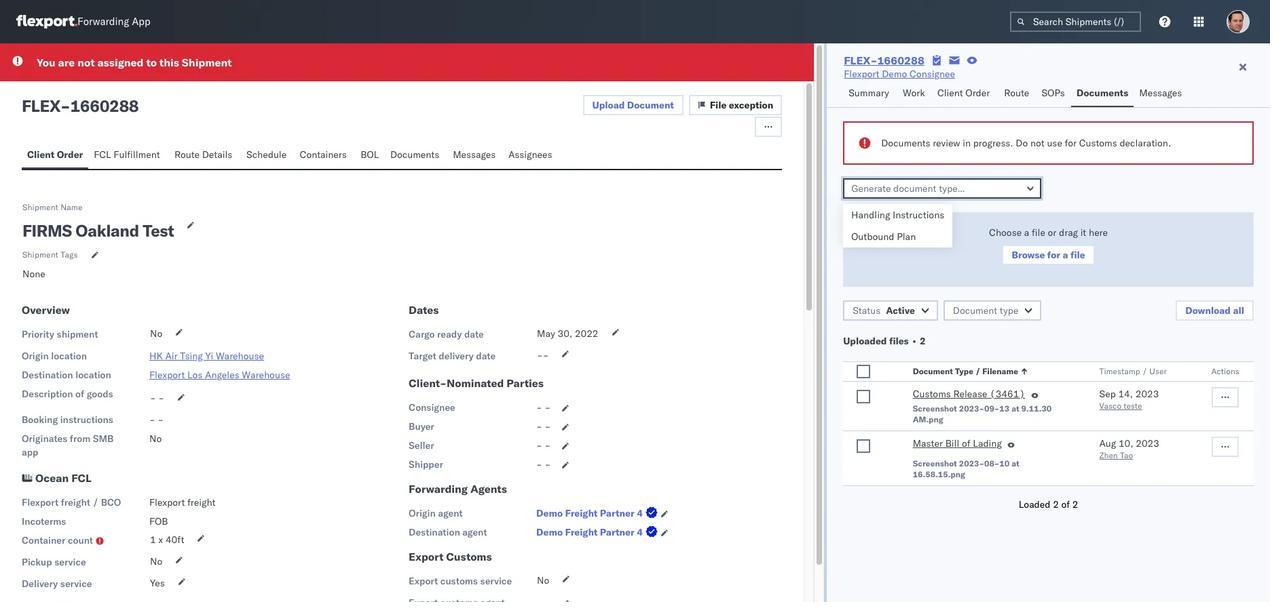 Task type: describe. For each thing, give the bounding box(es) containing it.
--
[[537, 350, 549, 362]]

summary button
[[843, 81, 897, 107]]

freight for origin agent
[[565, 508, 598, 520]]

here
[[1089, 227, 1108, 239]]

flexport for flexport freight / bco
[[22, 497, 58, 509]]

document type
[[953, 305, 1019, 317]]

schedule
[[246, 149, 287, 161]]

app
[[22, 447, 38, 459]]

14,
[[1118, 388, 1133, 401]]

outbound
[[851, 231, 894, 243]]

forwarding for forwarding agents
[[409, 483, 468, 496]]

from
[[70, 433, 90, 445]]

consignee inside 'link'
[[910, 68, 955, 80]]

0 horizontal spatial of
[[75, 388, 84, 401]]

ready
[[437, 329, 462, 341]]

ocean
[[35, 472, 69, 485]]

document type / filename button
[[910, 364, 1072, 377]]

0 horizontal spatial documents button
[[385, 143, 448, 169]]

demo for destination agent
[[536, 527, 563, 539]]

container
[[22, 535, 65, 547]]

client-nominated parties
[[409, 377, 544, 390]]

timestamp / user button
[[1097, 364, 1184, 377]]

flexport los angeles warehouse
[[149, 369, 290, 382]]

export customs service
[[409, 576, 512, 588]]

destination for destination agent
[[409, 527, 460, 539]]

0 vertical spatial 1660288
[[877, 54, 925, 67]]

master bill of lading link
[[913, 437, 1002, 453]]

agent for origin agent
[[438, 508, 463, 520]]

0 horizontal spatial fcl
[[71, 472, 92, 485]]

nominated
[[447, 377, 504, 390]]

flexport freight
[[149, 497, 216, 509]]

freight for destination agent
[[565, 527, 598, 539]]

screenshot for sep
[[913, 404, 957, 414]]

flexport demo consignee
[[844, 68, 955, 80]]

download
[[1185, 305, 1231, 317]]

a inside button
[[1063, 249, 1068, 261]]

you are not assigned to this shipment
[[37, 56, 232, 69]]

forwarding for forwarding app
[[77, 15, 129, 28]]

sep
[[1100, 388, 1116, 401]]

fulfillment
[[114, 149, 160, 161]]

seller
[[409, 440, 434, 452]]

0 vertical spatial client order button
[[932, 81, 999, 107]]

browse for a file button
[[1002, 245, 1095, 265]]

(3461)
[[990, 388, 1025, 401]]

details
[[202, 149, 232, 161]]

booking
[[22, 414, 58, 426]]

destination for destination location
[[22, 369, 73, 382]]

location for destination location
[[75, 369, 111, 382]]

2 horizontal spatial customs
[[1079, 137, 1117, 149]]

0 horizontal spatial 1660288
[[70, 96, 139, 116]]

hk air tsing yi warehouse link
[[149, 350, 264, 363]]

flexport freight / bco
[[22, 497, 121, 509]]

0 horizontal spatial client order
[[27, 149, 83, 161]]

Search Shipments (/) text field
[[1010, 12, 1141, 32]]

demo freight partner 4 link for destination agent
[[536, 526, 660, 540]]

in
[[963, 137, 971, 149]]

1 horizontal spatial messages button
[[1134, 81, 1189, 107]]

loaded 2 of 2
[[1019, 499, 1078, 511]]

origin location
[[22, 350, 87, 363]]

progress.
[[973, 137, 1013, 149]]

uploaded files ∙ 2
[[843, 335, 926, 348]]

all
[[1233, 305, 1244, 317]]

timestamp / user
[[1100, 367, 1167, 377]]

aug 10, 2023 zhen tao
[[1100, 438, 1160, 461]]

to
[[146, 56, 157, 69]]

document for document type
[[953, 305, 997, 317]]

user
[[1150, 367, 1167, 377]]

goods
[[87, 388, 113, 401]]

9.11.30
[[1021, 404, 1052, 414]]

x
[[158, 534, 163, 547]]

screenshot 2023-09-13 at 9.11.30 am.png
[[913, 404, 1052, 425]]

demo inside 'link'
[[882, 68, 907, 80]]

status active
[[853, 305, 915, 317]]

timestamp
[[1100, 367, 1140, 377]]

client-
[[409, 377, 447, 390]]

angeles
[[205, 369, 239, 382]]

1 horizontal spatial documents button
[[1071, 81, 1134, 107]]

0 horizontal spatial order
[[57, 149, 83, 161]]

forwarding app
[[77, 15, 150, 28]]

flex
[[22, 96, 60, 116]]

of for master bill of lading
[[962, 438, 971, 450]]

0 horizontal spatial a
[[1024, 227, 1029, 239]]

customs
[[440, 576, 478, 588]]

1 vertical spatial client
[[27, 149, 54, 161]]

export for export customs
[[409, 551, 444, 564]]

may 30, 2022
[[537, 328, 598, 340]]

/ inside 'button'
[[1142, 367, 1147, 377]]

fcl fulfillment button
[[88, 143, 169, 169]]

1 vertical spatial messages button
[[448, 143, 503, 169]]

1 vertical spatial not
[[1030, 137, 1045, 149]]

fcl inside button
[[94, 149, 111, 161]]

date for target delivery date
[[476, 350, 496, 363]]

screenshot for aug
[[913, 459, 957, 469]]

2 for ∙
[[920, 335, 926, 348]]

at for sep 14, 2023
[[1012, 404, 1019, 414]]

type
[[1000, 305, 1019, 317]]

upload document button
[[583, 95, 684, 115]]

tsing
[[180, 350, 203, 363]]

no for export customs service
[[537, 575, 549, 587]]

2023 for sep 14, 2023
[[1136, 388, 1159, 401]]

shipment for firms oakland test
[[22, 202, 58, 212]]

none
[[22, 268, 45, 280]]

file
[[710, 99, 727, 111]]

origin for origin agent
[[409, 508, 436, 520]]

download all button
[[1176, 301, 1254, 321]]

export customs
[[409, 551, 492, 564]]

origin agent
[[409, 508, 463, 520]]

customs inside customs release (3461) link
[[913, 388, 951, 401]]

shipment for none
[[22, 250, 58, 260]]

2023- for aug
[[959, 459, 984, 469]]

1 vertical spatial client order button
[[22, 143, 88, 169]]

1 horizontal spatial 2
[[1053, 499, 1059, 511]]

flexport for flexport freight
[[149, 497, 185, 509]]

ocean fcl
[[35, 472, 92, 485]]

date for cargo ready date
[[464, 329, 484, 341]]

1 horizontal spatial order
[[966, 87, 990, 99]]

priority shipment
[[22, 329, 98, 341]]

cargo ready date
[[409, 329, 484, 341]]

10,
[[1119, 438, 1133, 450]]

sops
[[1042, 87, 1065, 99]]

shipper
[[409, 459, 443, 471]]

shipment tags
[[22, 250, 78, 260]]

sep 14, 2023 vasco teste
[[1100, 388, 1159, 411]]

0 horizontal spatial file
[[1032, 227, 1045, 239]]

documents for documents review in progress. do not use for customs declaration.
[[881, 137, 930, 149]]

shipment
[[57, 329, 98, 341]]

pickup
[[22, 557, 52, 569]]

master bill of lading
[[913, 438, 1002, 450]]

bill
[[945, 438, 959, 450]]

zhen
[[1100, 451, 1118, 461]]

route details button
[[169, 143, 241, 169]]

messages for the rightmost the messages button
[[1139, 87, 1182, 99]]

messages for the bottommost the messages button
[[453, 149, 496, 161]]

agent for destination agent
[[462, 527, 487, 539]]



Task type: vqa. For each thing, say whether or not it's contained in the screenshot.
a
yes



Task type: locate. For each thing, give the bounding box(es) containing it.
flexport down flex-
[[844, 68, 880, 80]]

screenshot inside the screenshot 2023-09-13 at 9.11.30 am.png
[[913, 404, 957, 414]]

delivery service
[[22, 578, 92, 591]]

0 vertical spatial customs
[[1079, 137, 1117, 149]]

origin up destination agent
[[409, 508, 436, 520]]

/ right type
[[975, 367, 981, 377]]

no for pickup service
[[150, 556, 162, 568]]

2023 for aug 10, 2023
[[1136, 438, 1160, 450]]

handling instructions
[[851, 209, 945, 221]]

0 horizontal spatial not
[[78, 56, 95, 69]]

0 vertical spatial consignee
[[910, 68, 955, 80]]

work button
[[897, 81, 932, 107]]

flex-
[[844, 54, 877, 67]]

date up client-nominated parties
[[476, 350, 496, 363]]

2 horizontal spatial of
[[1061, 499, 1070, 511]]

service down the pickup service
[[60, 578, 92, 591]]

1 vertical spatial file
[[1071, 249, 1085, 261]]

0 vertical spatial origin
[[22, 350, 49, 363]]

2 vertical spatial of
[[1061, 499, 1070, 511]]

forwarding inside "link"
[[77, 15, 129, 28]]

warehouse up angeles on the bottom left
[[216, 350, 264, 363]]

2 for of
[[1072, 499, 1078, 511]]

delivery
[[22, 578, 58, 591]]

0 vertical spatial agent
[[438, 508, 463, 520]]

10
[[1000, 459, 1010, 469]]

client down "flex"
[[27, 149, 54, 161]]

export left customs
[[409, 576, 438, 588]]

warehouse
[[216, 350, 264, 363], [242, 369, 290, 382]]

0 horizontal spatial for
[[1047, 249, 1060, 261]]

fcl
[[94, 149, 111, 161], [71, 472, 92, 485]]

0 vertical spatial demo freight partner 4 link
[[536, 507, 660, 521]]

1 vertical spatial fcl
[[71, 472, 92, 485]]

documents left review
[[881, 137, 930, 149]]

/ inside button
[[975, 367, 981, 377]]

order down flex - 1660288
[[57, 149, 83, 161]]

1 horizontal spatial route
[[1004, 87, 1029, 99]]

document left type
[[913, 367, 953, 377]]

flexport for flexport los angeles warehouse
[[149, 369, 185, 382]]

0 vertical spatial warehouse
[[216, 350, 264, 363]]

type
[[955, 367, 973, 377]]

- - for seller
[[536, 440, 551, 452]]

messages button up declaration.
[[1134, 81, 1189, 107]]

screenshot up am.png on the right bottom of the page
[[913, 404, 957, 414]]

0 vertical spatial messages button
[[1134, 81, 1189, 107]]

1 at from the top
[[1012, 404, 1019, 414]]

location
[[51, 350, 87, 363], [75, 369, 111, 382]]

0 vertical spatial 2023
[[1136, 388, 1159, 401]]

documents right "sops" button
[[1077, 87, 1128, 99]]

1 partner from the top
[[600, 508, 635, 520]]

at inside the screenshot 2023-09-13 at 9.11.30 am.png
[[1012, 404, 1019, 414]]

messages left assignees on the left
[[453, 149, 496, 161]]

location up goods
[[75, 369, 111, 382]]

download all
[[1185, 305, 1244, 317]]

flexport up the incoterms
[[22, 497, 58, 509]]

forwarding left app
[[77, 15, 129, 28]]

demo freight partner 4 for destination agent
[[536, 527, 643, 539]]

1 vertical spatial export
[[409, 576, 438, 588]]

files
[[889, 335, 909, 348]]

at
[[1012, 404, 1019, 414], [1012, 459, 1019, 469]]

2023- inside screenshot 2023-08-10 at 16.58.15.png
[[959, 459, 984, 469]]

route inside route details button
[[174, 149, 200, 161]]

1 horizontal spatial messages
[[1139, 87, 1182, 99]]

2 at from the top
[[1012, 459, 1019, 469]]

1 vertical spatial consignee
[[409, 402, 455, 414]]

browse
[[1012, 249, 1045, 261]]

Generate document type... text field
[[843, 179, 1042, 199]]

0 horizontal spatial consignee
[[409, 402, 455, 414]]

1 horizontal spatial client order
[[937, 87, 990, 99]]

vasco
[[1100, 401, 1122, 411]]

customs right use
[[1079, 137, 1117, 149]]

of
[[75, 388, 84, 401], [962, 438, 971, 450], [1061, 499, 1070, 511]]

2023- inside the screenshot 2023-09-13 at 9.11.30 am.png
[[959, 404, 984, 414]]

1 vertical spatial forwarding
[[409, 483, 468, 496]]

at right 13
[[1012, 404, 1019, 414]]

demo for origin agent
[[536, 508, 563, 520]]

0 vertical spatial screenshot
[[913, 404, 957, 414]]

route left details
[[174, 149, 200, 161]]

4
[[637, 508, 643, 520], [637, 527, 643, 539]]

1 vertical spatial at
[[1012, 459, 1019, 469]]

file inside button
[[1071, 249, 1085, 261]]

0 horizontal spatial destination
[[22, 369, 73, 382]]

agent up destination agent
[[438, 508, 463, 520]]

- - for shipper
[[536, 459, 551, 471]]

0 horizontal spatial forwarding
[[77, 15, 129, 28]]

1 vertical spatial agent
[[462, 527, 487, 539]]

- - for description of goods
[[150, 392, 164, 405]]

shipment up none
[[22, 250, 58, 260]]

route details
[[174, 149, 232, 161]]

partner for origin agent
[[600, 508, 635, 520]]

0 horizontal spatial documents
[[390, 149, 439, 161]]

demo freight partner 4 link for origin agent
[[536, 507, 660, 521]]

for right use
[[1065, 137, 1077, 149]]

0 horizontal spatial client
[[27, 149, 54, 161]]

1 vertical spatial demo freight partner 4 link
[[536, 526, 660, 540]]

location for origin location
[[51, 350, 87, 363]]

2 export from the top
[[409, 576, 438, 588]]

1 demo freight partner 4 from the top
[[536, 508, 643, 520]]

route button
[[999, 81, 1036, 107]]

client
[[937, 87, 963, 99], [27, 149, 54, 161]]

target
[[409, 350, 436, 363]]

customs release (3461) link
[[913, 388, 1025, 404]]

count
[[68, 535, 93, 547]]

file
[[1032, 227, 1045, 239], [1071, 249, 1085, 261]]

2 vertical spatial shipment
[[22, 250, 58, 260]]

shipment right this
[[182, 56, 232, 69]]

demo freight partner 4 link
[[536, 507, 660, 521], [536, 526, 660, 540]]

flexport inside 'link'
[[844, 68, 880, 80]]

0 vertical spatial at
[[1012, 404, 1019, 414]]

documents button right bol
[[385, 143, 448, 169]]

1 horizontal spatial customs
[[913, 388, 951, 401]]

0 vertical spatial 2023-
[[959, 404, 984, 414]]

agent up export customs
[[462, 527, 487, 539]]

2023- down master bill of lading link
[[959, 459, 984, 469]]

2 freight from the left
[[187, 497, 216, 509]]

flexport for flexport demo consignee
[[844, 68, 880, 80]]

2022
[[575, 328, 598, 340]]

None checkbox
[[857, 390, 870, 404], [857, 440, 870, 453], [857, 390, 870, 404], [857, 440, 870, 453]]

0 horizontal spatial route
[[174, 149, 200, 161]]

containers
[[300, 149, 347, 161]]

1 vertical spatial demo freight partner 4
[[536, 527, 643, 539]]

1 screenshot from the top
[[913, 404, 957, 414]]

None checkbox
[[857, 365, 870, 379]]

declaration.
[[1120, 137, 1171, 149]]

1 vertical spatial client order
[[27, 149, 83, 161]]

documents for leftmost documents button
[[390, 149, 439, 161]]

a right choose
[[1024, 227, 1029, 239]]

2023
[[1136, 388, 1159, 401], [1136, 438, 1160, 450]]

consignee up "buyer"
[[409, 402, 455, 414]]

route inside button
[[1004, 87, 1029, 99]]

file down the it
[[1071, 249, 1085, 261]]

13
[[1000, 404, 1010, 414]]

fcl left the fulfillment
[[94, 149, 111, 161]]

origin for origin location
[[22, 350, 49, 363]]

1 horizontal spatial client
[[937, 87, 963, 99]]

0 vertical spatial forwarding
[[77, 15, 129, 28]]

order left the route button
[[966, 87, 990, 99]]

1 vertical spatial shipment
[[22, 202, 58, 212]]

2 screenshot from the top
[[913, 459, 957, 469]]

0 horizontal spatial freight
[[61, 497, 90, 509]]

firms oakland test
[[22, 221, 174, 241]]

1 horizontal spatial consignee
[[910, 68, 955, 80]]

service right customs
[[480, 576, 512, 588]]

yi
[[205, 350, 213, 363]]

active
[[886, 305, 915, 317]]

incoterms
[[22, 516, 66, 528]]

4 for origin agent
[[637, 508, 643, 520]]

consignee up work
[[910, 68, 955, 80]]

at inside screenshot 2023-08-10 at 16.58.15.png
[[1012, 459, 1019, 469]]

1 horizontal spatial for
[[1065, 137, 1077, 149]]

route for route details
[[174, 149, 200, 161]]

flexport. image
[[16, 15, 77, 29]]

1 vertical spatial 1660288
[[70, 96, 139, 116]]

2 freight from the top
[[565, 527, 598, 539]]

documents right bol button on the top of page
[[390, 149, 439, 161]]

oakland
[[75, 221, 139, 241]]

1 vertical spatial 2023-
[[959, 459, 984, 469]]

destination up "description"
[[22, 369, 73, 382]]

list box containing handling instructions
[[843, 204, 953, 248]]

origin down priority
[[22, 350, 49, 363]]

location up destination location
[[51, 350, 87, 363]]

0 vertical spatial documents button
[[1071, 81, 1134, 107]]

0 horizontal spatial customs
[[446, 551, 492, 564]]

date
[[464, 329, 484, 341], [476, 350, 496, 363]]

1 horizontal spatial /
[[975, 367, 981, 377]]

1 horizontal spatial freight
[[187, 497, 216, 509]]

0 vertical spatial demo freight partner 4
[[536, 508, 643, 520]]

drag
[[1059, 227, 1078, 239]]

of right loaded
[[1061, 499, 1070, 511]]

/ for filename
[[975, 367, 981, 377]]

2023 right 10,
[[1136, 438, 1160, 450]]

2 vertical spatial document
[[913, 367, 953, 377]]

warehouse right angeles on the bottom left
[[242, 369, 290, 382]]

client order button up 'shipment name'
[[22, 143, 88, 169]]

client order button up in
[[932, 81, 999, 107]]

you
[[37, 56, 55, 69]]

tao
[[1120, 451, 1133, 461]]

order
[[966, 87, 990, 99], [57, 149, 83, 161]]

0 vertical spatial for
[[1065, 137, 1077, 149]]

1 vertical spatial partner
[[600, 527, 635, 539]]

16.58.15.png
[[913, 470, 965, 480]]

1 demo freight partner 4 link from the top
[[536, 507, 660, 521]]

flexport demo consignee link
[[844, 67, 955, 81]]

assigned
[[97, 56, 144, 69]]

1 horizontal spatial documents
[[881, 137, 930, 149]]

of for loaded 2 of 2
[[1061, 499, 1070, 511]]

service down count
[[54, 557, 86, 569]]

0 vertical spatial client
[[937, 87, 963, 99]]

destination down origin agent
[[409, 527, 460, 539]]

0 vertical spatial a
[[1024, 227, 1029, 239]]

destination
[[22, 369, 73, 382], [409, 527, 460, 539]]

1 vertical spatial for
[[1047, 249, 1060, 261]]

messages button left assignees on the left
[[448, 143, 503, 169]]

customs
[[1079, 137, 1117, 149], [913, 388, 951, 401], [446, 551, 492, 564]]

name
[[61, 202, 82, 212]]

client order right work button
[[937, 87, 990, 99]]

1660288 up flexport demo consignee
[[877, 54, 925, 67]]

0 vertical spatial date
[[464, 329, 484, 341]]

date right ready
[[464, 329, 484, 341]]

1 vertical spatial date
[[476, 350, 496, 363]]

list box
[[843, 204, 953, 248]]

screenshot up 16.58.15.png
[[913, 459, 957, 469]]

documents for rightmost documents button
[[1077, 87, 1128, 99]]

for down or at the right of the page
[[1047, 249, 1060, 261]]

0 vertical spatial not
[[78, 56, 95, 69]]

document left "type"
[[953, 305, 997, 317]]

2 partner from the top
[[600, 527, 635, 539]]

screenshot inside screenshot 2023-08-10 at 16.58.15.png
[[913, 459, 957, 469]]

1 horizontal spatial client order button
[[932, 81, 999, 107]]

0 horizontal spatial 2
[[920, 335, 926, 348]]

1 2023- from the top
[[959, 404, 984, 414]]

assignees
[[508, 149, 552, 161]]

0 horizontal spatial messages
[[453, 149, 496, 161]]

0 vertical spatial document
[[627, 99, 674, 111]]

1 vertical spatial messages
[[453, 149, 496, 161]]

delivery
[[439, 350, 474, 363]]

/ left bco at the left
[[93, 497, 99, 509]]

2023 inside aug 10, 2023 zhen tao
[[1136, 438, 1160, 450]]

forwarding up origin agent
[[409, 483, 468, 496]]

- - for consignee
[[536, 402, 551, 414]]

2023 inside sep 14, 2023 vasco teste
[[1136, 388, 1159, 401]]

pickup service
[[22, 557, 86, 569]]

freight for flexport freight
[[187, 497, 216, 509]]

messages up declaration.
[[1139, 87, 1182, 99]]

a down drag
[[1063, 249, 1068, 261]]

0 vertical spatial location
[[51, 350, 87, 363]]

client right work button
[[937, 87, 963, 99]]

of left goods
[[75, 388, 84, 401]]

no
[[150, 328, 162, 340], [149, 433, 162, 445], [150, 556, 162, 568], [537, 575, 549, 587]]

1 export from the top
[[409, 551, 444, 564]]

2 4 from the top
[[637, 527, 643, 539]]

not right do
[[1030, 137, 1045, 149]]

0 vertical spatial shipment
[[182, 56, 232, 69]]

1 4 from the top
[[637, 508, 643, 520]]

1 horizontal spatial file
[[1071, 249, 1085, 261]]

customs release (3461)
[[913, 388, 1025, 401]]

flexport down air
[[149, 369, 185, 382]]

outbound plan
[[851, 231, 916, 243]]

2023- down release
[[959, 404, 984, 414]]

/ left user
[[1142, 367, 1147, 377]]

partner
[[600, 508, 635, 520], [600, 527, 635, 539]]

file left or at the right of the page
[[1032, 227, 1045, 239]]

shipment
[[182, 56, 232, 69], [22, 202, 58, 212], [22, 250, 58, 260]]

0 vertical spatial destination
[[22, 369, 73, 382]]

0 vertical spatial demo
[[882, 68, 907, 80]]

route left sops in the right of the page
[[1004, 87, 1029, 99]]

document for document type / filename
[[913, 367, 953, 377]]

of right bill
[[962, 438, 971, 450]]

shipment up firms
[[22, 202, 58, 212]]

1660288
[[877, 54, 925, 67], [70, 96, 139, 116]]

service for yes
[[60, 578, 92, 591]]

09-
[[984, 404, 1000, 414]]

forwarding agents
[[409, 483, 507, 496]]

/ for bco
[[93, 497, 99, 509]]

1 freight from the left
[[61, 497, 90, 509]]

client order button
[[932, 81, 999, 107], [22, 143, 88, 169]]

partner for destination agent
[[600, 527, 635, 539]]

flexport up the "fob"
[[149, 497, 185, 509]]

flex - 1660288
[[22, 96, 139, 116]]

1 vertical spatial a
[[1063, 249, 1068, 261]]

handling
[[851, 209, 890, 221]]

document right upload
[[627, 99, 674, 111]]

2
[[920, 335, 926, 348], [1053, 499, 1059, 511], [1072, 499, 1078, 511]]

1 horizontal spatial forwarding
[[409, 483, 468, 496]]

export down destination agent
[[409, 551, 444, 564]]

yes
[[150, 578, 165, 590]]

tags
[[61, 250, 78, 260]]

1 vertical spatial customs
[[913, 388, 951, 401]]

exception
[[729, 99, 773, 111]]

summary
[[849, 87, 889, 99]]

parties
[[507, 377, 544, 390]]

are
[[58, 56, 75, 69]]

2 demo freight partner 4 link from the top
[[536, 526, 660, 540]]

freight for flexport freight / bco
[[61, 497, 90, 509]]

document type button
[[944, 301, 1042, 321]]

2023- for sep
[[959, 404, 984, 414]]

customs up am.png on the right bottom of the page
[[913, 388, 951, 401]]

0 vertical spatial freight
[[565, 508, 598, 520]]

2 demo freight partner 4 from the top
[[536, 527, 643, 539]]

1 horizontal spatial destination
[[409, 527, 460, 539]]

no for priority shipment
[[150, 328, 162, 340]]

1 vertical spatial demo
[[536, 508, 563, 520]]

documents button right sops in the right of the page
[[1071, 81, 1134, 107]]

fcl up flexport freight / bco
[[71, 472, 92, 485]]

0 horizontal spatial /
[[93, 497, 99, 509]]

30,
[[558, 328, 572, 340]]

demo freight partner 4 for origin agent
[[536, 508, 643, 520]]

0 vertical spatial of
[[75, 388, 84, 401]]

- - for buyer
[[536, 421, 551, 433]]

document
[[627, 99, 674, 111], [953, 305, 997, 317], [913, 367, 953, 377]]

0 vertical spatial export
[[409, 551, 444, 564]]

4 for destination agent
[[637, 527, 643, 539]]

export for export customs service
[[409, 576, 438, 588]]

2 horizontal spatial documents
[[1077, 87, 1128, 99]]

route for route
[[1004, 87, 1029, 99]]

cargo
[[409, 329, 435, 341]]

0 horizontal spatial origin
[[22, 350, 49, 363]]

not right are
[[78, 56, 95, 69]]

1 vertical spatial location
[[75, 369, 111, 382]]

at right 10
[[1012, 459, 1019, 469]]

client order down "flex"
[[27, 149, 83, 161]]

08-
[[984, 459, 1000, 469]]

customs up export customs service
[[446, 551, 492, 564]]

2 2023- from the top
[[959, 459, 984, 469]]

0 horizontal spatial messages button
[[448, 143, 503, 169]]

fcl fulfillment
[[94, 149, 160, 161]]

0 vertical spatial partner
[[600, 508, 635, 520]]

∙
[[911, 335, 917, 348]]

1660288 down assigned
[[70, 96, 139, 116]]

1 horizontal spatial 1660288
[[877, 54, 925, 67]]

route
[[1004, 87, 1029, 99], [174, 149, 200, 161]]

priority
[[22, 329, 54, 341]]

at for aug 10, 2023
[[1012, 459, 1019, 469]]

2023 up teste at the right
[[1136, 388, 1159, 401]]

for inside browse for a file button
[[1047, 249, 1060, 261]]

0 horizontal spatial client order button
[[22, 143, 88, 169]]

service for no
[[54, 557, 86, 569]]

1 vertical spatial warehouse
[[242, 369, 290, 382]]

1 vertical spatial route
[[174, 149, 200, 161]]

1 freight from the top
[[565, 508, 598, 520]]

may
[[537, 328, 555, 340]]



